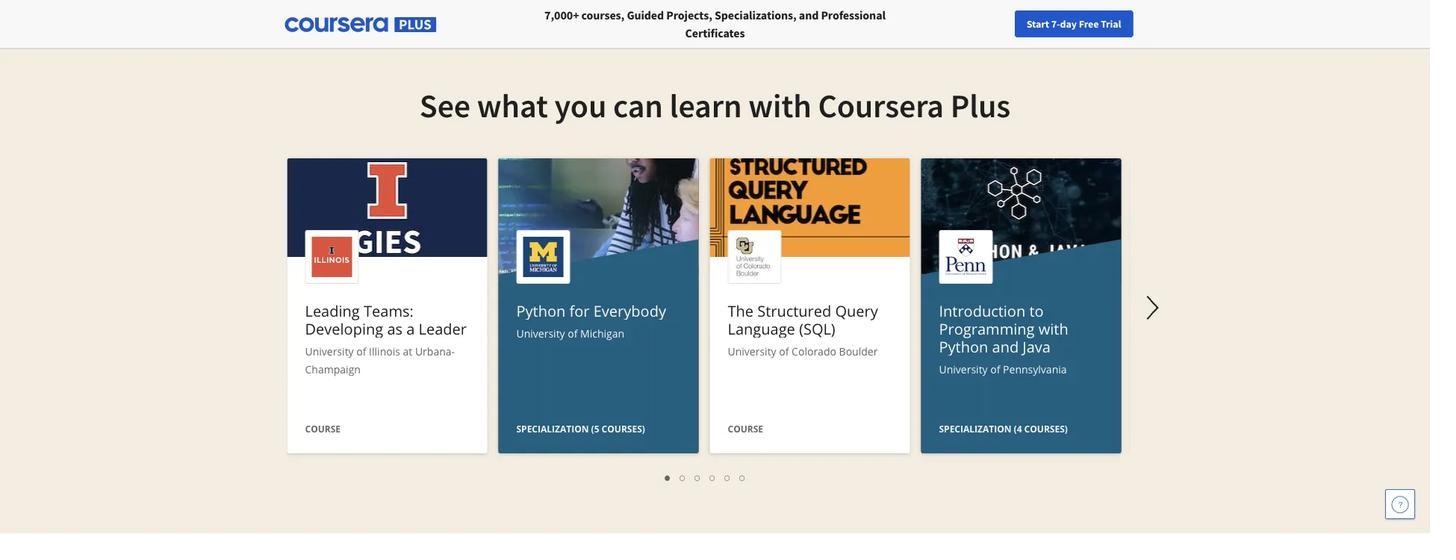 Task type: describe. For each thing, give the bounding box(es) containing it.
projects,
[[666, 7, 712, 22]]

at
[[403, 344, 413, 358]]

of inside leading teams: developing as a leader university of illinois at urbana- champaign
[[356, 344, 366, 358]]

course for the structured query language (sql)
[[728, 422, 763, 435]]

developing
[[305, 318, 383, 339]]

what
[[477, 84, 548, 126]]

start
[[1027, 17, 1049, 31]]

plus
[[951, 84, 1011, 126]]

courses,
[[582, 7, 625, 22]]

certificates
[[685, 25, 745, 40]]

6 button
[[735, 468, 750, 486]]

you
[[555, 84, 607, 126]]

introduction to programming with python and java. university of pennsylvania. specialization (4 courses) element
[[921, 158, 1122, 534]]

specialization for of
[[516, 422, 589, 435]]

1
[[665, 470, 671, 484]]

for
[[570, 300, 590, 321]]

specialization (5 courses)
[[516, 422, 645, 435]]

coursera plus image
[[285, 17, 437, 32]]

university inside leading teams: developing as a leader university of illinois at urbana- champaign
[[305, 344, 354, 358]]

as
[[387, 318, 403, 339]]

coursera
[[818, 84, 944, 126]]

(4
[[1014, 422, 1022, 435]]

2
[[680, 470, 686, 484]]

help center image
[[1392, 495, 1409, 513]]

(sql)
[[799, 318, 836, 339]]

4
[[710, 470, 716, 484]]

leading
[[305, 300, 360, 321]]

courses) for and
[[1024, 422, 1068, 435]]

champaign
[[305, 362, 361, 376]]

of inside the structured query language (sql) university of colorado boulder
[[779, 344, 789, 358]]

7-
[[1051, 17, 1060, 31]]

python for everybody university of michigan
[[516, 300, 666, 340]]

0 horizontal spatial with
[[749, 84, 812, 126]]

3
[[695, 470, 701, 484]]

courses) for michigan
[[602, 422, 645, 435]]

start 7-day free trial button
[[1015, 10, 1133, 37]]

structured
[[758, 300, 832, 321]]

find
[[1112, 17, 1131, 31]]

professional
[[821, 7, 886, 22]]

7,000+
[[545, 7, 579, 22]]

michigan
[[580, 326, 625, 340]]

specialization (4 courses)
[[939, 422, 1068, 435]]

the structured query language (sql). university of colorado boulder. course element
[[710, 158, 910, 457]]

to
[[1030, 300, 1044, 321]]

of inside python for everybody university of michigan
[[568, 326, 578, 340]]

3 button
[[691, 468, 705, 486]]

see what you can learn with coursera plus
[[420, 84, 1011, 126]]

5 button
[[720, 468, 735, 486]]

new
[[1155, 17, 1175, 31]]



Task type: vqa. For each thing, say whether or not it's contained in the screenshot.
university of pennsylvania IMAGE
no



Task type: locate. For each thing, give the bounding box(es) containing it.
with inside introduction to programming with python and java university of pennsylvania
[[1039, 318, 1069, 339]]

course for leading teams: developing as a leader
[[305, 422, 341, 435]]

university down programming
[[939, 362, 988, 376]]

0 horizontal spatial python
[[516, 300, 566, 321]]

python down introduction
[[939, 336, 988, 357]]

can
[[613, 84, 663, 126]]

1 course from the left
[[305, 422, 341, 435]]

python left for
[[516, 300, 566, 321]]

the structured query language (sql) university of colorado boulder
[[728, 300, 878, 358]]

specializations,
[[715, 7, 797, 22]]

illinois
[[369, 344, 400, 358]]

list containing 1
[[295, 468, 1116, 486]]

courses)
[[602, 422, 645, 435], [1024, 422, 1068, 435]]

5
[[725, 470, 731, 484]]

next slide image
[[1135, 290, 1171, 326]]

0 vertical spatial with
[[749, 84, 812, 126]]

language
[[728, 318, 795, 339]]

free
[[1079, 17, 1099, 31]]

boulder
[[839, 344, 878, 358]]

university
[[516, 326, 565, 340], [305, 344, 354, 358], [728, 344, 777, 358], [939, 362, 988, 376]]

specialization for python
[[939, 422, 1012, 435]]

of
[[568, 326, 578, 340], [356, 344, 366, 358], [779, 344, 789, 358], [991, 362, 1000, 376]]

and inside 7,000+ courses, guided projects, specializations, and professional certificates
[[799, 7, 819, 22]]

career
[[1177, 17, 1206, 31]]

python inside introduction to programming with python and java university of pennsylvania
[[939, 336, 988, 357]]

leading teams: developing as a leader. university of illinois at urbana-champaign. course element
[[287, 158, 487, 457]]

university inside python for everybody university of michigan
[[516, 326, 565, 340]]

1 horizontal spatial specialization
[[939, 422, 1012, 435]]

start 7-day free trial
[[1027, 17, 1122, 31]]

course up 6
[[728, 422, 763, 435]]

1 horizontal spatial courses)
[[1024, 422, 1068, 435]]

1 horizontal spatial and
[[992, 336, 1019, 357]]

urbana-
[[415, 344, 455, 358]]

leader
[[419, 318, 467, 339]]

programming
[[939, 318, 1035, 339]]

0 vertical spatial and
[[799, 7, 819, 22]]

and left professional
[[799, 7, 819, 22]]

1 button
[[661, 468, 676, 486]]

learn
[[670, 84, 742, 126]]

1 horizontal spatial with
[[1039, 318, 1069, 339]]

0 horizontal spatial and
[[799, 7, 819, 22]]

1 vertical spatial with
[[1039, 318, 1069, 339]]

the
[[728, 300, 754, 321]]

query
[[835, 300, 878, 321]]

1 horizontal spatial course
[[728, 422, 763, 435]]

1 courses) from the left
[[602, 422, 645, 435]]

university inside introduction to programming with python and java university of pennsylvania
[[939, 362, 988, 376]]

specialization
[[516, 422, 589, 435], [939, 422, 1012, 435]]

specialization left (5
[[516, 422, 589, 435]]

2 button
[[676, 468, 691, 486]]

0 vertical spatial python
[[516, 300, 566, 321]]

0 horizontal spatial courses)
[[602, 422, 645, 435]]

specialization left the "(4"
[[939, 422, 1012, 435]]

2 specialization from the left
[[939, 422, 1012, 435]]

with
[[749, 84, 812, 126], [1039, 318, 1069, 339]]

and for specializations,
[[799, 7, 819, 22]]

of inside introduction to programming with python and java university of pennsylvania
[[991, 362, 1000, 376]]

(5
[[591, 422, 599, 435]]

teams:
[[364, 300, 414, 321]]

0 horizontal spatial course
[[305, 422, 341, 435]]

of left pennsylvania
[[991, 362, 1000, 376]]

courses) inside python for everybody. university of michigan. specialization (5 courses) element
[[602, 422, 645, 435]]

None search field
[[205, 9, 564, 39]]

1 horizontal spatial python
[[939, 336, 988, 357]]

and
[[799, 7, 819, 22], [992, 336, 1019, 357]]

colorado
[[792, 344, 836, 358]]

1 specialization from the left
[[516, 422, 589, 435]]

leading teams: developing as a leader university of illinois at urbana- champaign
[[305, 300, 467, 376]]

guided
[[627, 7, 664, 22]]

introduction
[[939, 300, 1026, 321]]

java
[[1023, 336, 1051, 357]]

python
[[516, 300, 566, 321], [939, 336, 988, 357]]

university down language
[[728, 344, 777, 358]]

with right learn
[[749, 84, 812, 126]]

a
[[407, 318, 415, 339]]

of left illinois
[[356, 344, 366, 358]]

university up champaign
[[305, 344, 354, 358]]

with up pennsylvania
[[1039, 318, 1069, 339]]

and inside introduction to programming with python and java university of pennsylvania
[[992, 336, 1019, 357]]

and left 'java'
[[992, 336, 1019, 357]]

2 course from the left
[[728, 422, 763, 435]]

4 button
[[705, 468, 720, 486]]

python inside python for everybody university of michigan
[[516, 300, 566, 321]]

python for everybody. university of michigan. specialization (5 courses) element
[[499, 158, 699, 534]]

university left michigan
[[516, 326, 565, 340]]

day
[[1060, 17, 1077, 31]]

university inside the structured query language (sql) university of colorado boulder
[[728, 344, 777, 358]]

trial
[[1101, 17, 1122, 31]]

6
[[740, 470, 746, 484]]

introduction to programming with python and java university of pennsylvania
[[939, 300, 1069, 376]]

everybody
[[594, 300, 666, 321]]

0 horizontal spatial specialization
[[516, 422, 589, 435]]

1 vertical spatial and
[[992, 336, 1019, 357]]

of left colorado
[[779, 344, 789, 358]]

1 vertical spatial python
[[939, 336, 988, 357]]

courses) inside introduction to programming with python and java. university of pennsylvania. specialization (4 courses) element
[[1024, 422, 1068, 435]]

find your new career link
[[1104, 15, 1213, 34]]

your
[[1133, 17, 1153, 31]]

2 courses) from the left
[[1024, 422, 1068, 435]]

list
[[295, 468, 1116, 486]]

and for python
[[992, 336, 1019, 357]]

courses) right the "(4"
[[1024, 422, 1068, 435]]

of down for
[[568, 326, 578, 340]]

pennsylvania
[[1003, 362, 1067, 376]]

find your new career
[[1112, 17, 1206, 31]]

course down champaign
[[305, 422, 341, 435]]

courses) right (5
[[602, 422, 645, 435]]

7,000+ courses, guided projects, specializations, and professional certificates
[[545, 7, 886, 40]]

course
[[305, 422, 341, 435], [728, 422, 763, 435]]

see
[[420, 84, 471, 126]]



